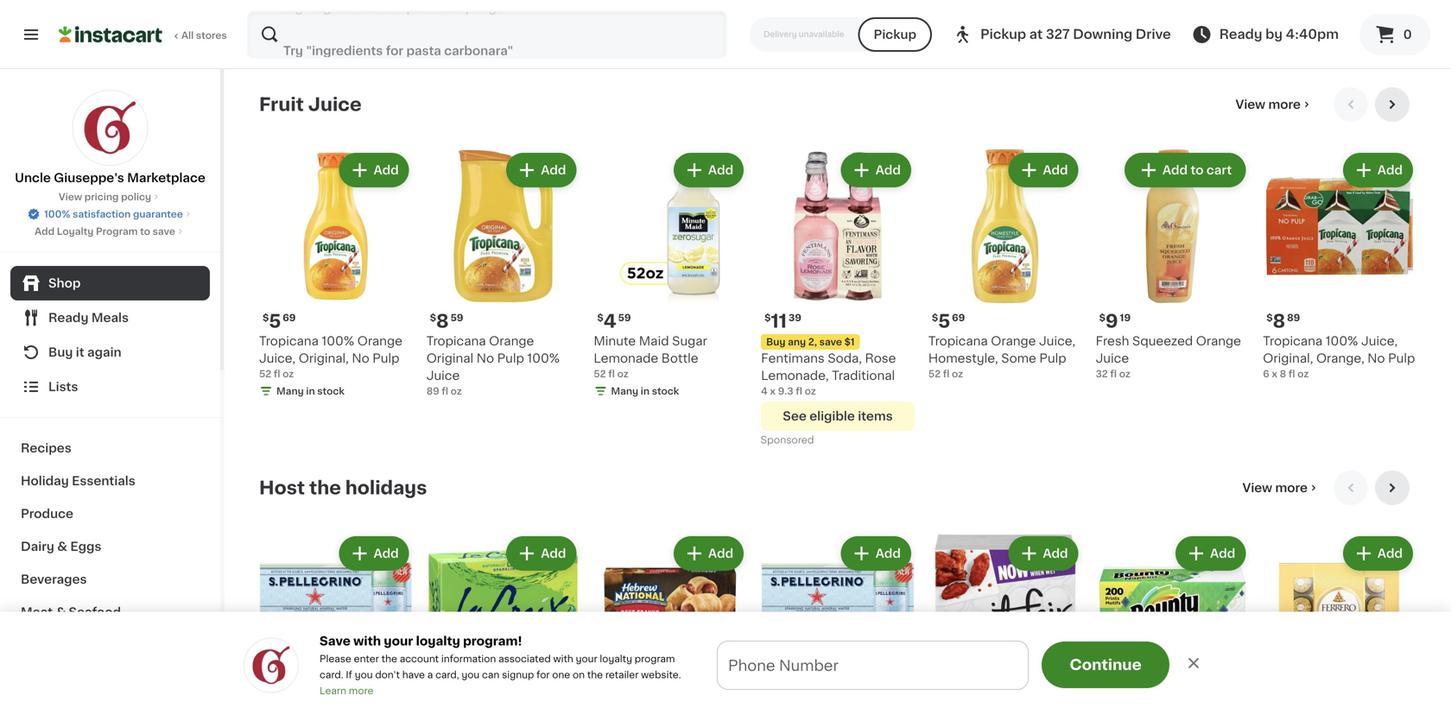 Task type: describe. For each thing, give the bounding box(es) containing it.
to inside treatment tracker modal "dialog"
[[906, 670, 921, 684]]

many inside many in stock button
[[1280, 26, 1308, 35]]

1 horizontal spatial 9
[[1105, 312, 1118, 330]]

meatloaf & meatballs mix button
[[426, 0, 580, 41]]

if
[[346, 670, 352, 680]]

meatloaf & meatballs mix
[[426, 0, 556, 17]]

fl inside the tropicana 100% juice, original, orange, no pulp 6 x 8 fl oz
[[1289, 369, 1295, 379]]

homestyle,
[[928, 352, 998, 364]]

1 vertical spatial with
[[553, 654, 573, 664]]

ug grilled chicken caesar wrap
[[594, 0, 709, 17]]

satisfaction
[[73, 209, 131, 219]]

cheddar
[[983, 5, 1035, 17]]

bottle
[[661, 352, 698, 364]]

59 for 4
[[618, 313, 631, 322]]

original, inside the tropicana 100% juice, original, orange, no pulp 6 x 8 fl oz
[[1263, 352, 1313, 364]]

continue
[[1070, 658, 1142, 672]]

host
[[259, 479, 305, 497]]

fl inside tropicana 100% orange juice, original, no pulp 52 fl oz
[[274, 369, 280, 379]]

pickup for pickup
[[874, 29, 916, 41]]

by
[[1265, 28, 1283, 41]]

goldfish
[[928, 5, 980, 17]]

1 horizontal spatial loyalty
[[600, 654, 632, 664]]

original inside original rotisserie chicken 28 oz
[[259, 0, 306, 0]]

treatment tracker modal dialog
[[225, 646, 1451, 708]]

fl inside tropicana orange juice, homestyle, some pulp 52 fl oz
[[943, 369, 950, 379]]

wrap
[[640, 5, 671, 17]]

2 horizontal spatial the
[[587, 670, 603, 680]]

continue button
[[1042, 642, 1169, 688]]

add inside treatment tracker modal "dialog"
[[815, 670, 845, 684]]

$ 4 59
[[597, 312, 631, 330]]

oz inside the minute maid sugar lemonade bottle 52 fl oz
[[617, 369, 629, 379]]

product group containing 9
[[1096, 150, 1249, 381]]

add inside button
[[1162, 164, 1188, 176]]

1 you from the left
[[355, 670, 373, 680]]

buy for buy it again
[[48, 346, 73, 358]]

11
[[771, 312, 787, 330]]

program
[[96, 227, 138, 236]]

pulp inside the tropicana 100% juice, original, orange, no pulp 6 x 8 fl oz
[[1388, 352, 1415, 364]]

$ 8 89
[[1266, 312, 1300, 330]]

original, inside tropicana 100% orange juice, original, no pulp 52 fl oz
[[299, 352, 349, 364]]

sugar
[[672, 335, 707, 347]]

loyalty
[[57, 227, 94, 236]]

1 horizontal spatial your
[[576, 654, 597, 664]]

cart
[[1207, 164, 1232, 176]]

Search field
[[249, 12, 725, 57]]

essentials inside treatment tracker modal "dialog"
[[723, 670, 803, 684]]

ready by 4:40pm link
[[1192, 24, 1339, 45]]

0 button
[[1359, 14, 1430, 55]]

meat
[[21, 606, 53, 618]]

oz inside pepperidge farm goldfish cheddar crackers 9 oz
[[937, 39, 949, 49]]

eggs
[[70, 541, 101, 553]]

fl inside fentimans soda, rose lemonade, traditional 4 x 9.3 fl oz
[[796, 386, 802, 396]]

product group containing 4
[[594, 150, 747, 402]]

at
[[1029, 28, 1043, 41]]

100% inside tropicana 100% orange juice, original, no pulp 52 fl oz
[[322, 335, 354, 347]]

product group containing 11
[[761, 150, 915, 450]]

pepperidge
[[928, 0, 999, 0]]

$1
[[844, 337, 855, 347]]

ready meals button
[[10, 301, 210, 335]]

oz inside tropicana orange juice, homestyle, some pulp 52 fl oz
[[952, 369, 963, 379]]

lemonade
[[594, 352, 658, 364]]

$ 8 59
[[430, 312, 463, 330]]

holiday essentials link
[[10, 465, 210, 498]]

32
[[1096, 369, 1108, 379]]

4 inside fentimans soda, rose lemonade, traditional 4 x 9.3 fl oz
[[761, 386, 768, 396]]

produce
[[21, 508, 73, 520]]

oz inside tropicana 100% orange juice, original, no pulp 52 fl oz
[[283, 369, 294, 379]]

oz inside fresh squeezed orange juice 32 fl oz
[[1119, 369, 1130, 379]]

learn
[[320, 686, 346, 696]]

juice, inside tropicana 100% orange juice, original, no pulp 52 fl oz
[[259, 352, 296, 364]]

0 vertical spatial 4
[[604, 312, 616, 330]]

all stores link
[[59, 10, 228, 59]]

enter
[[354, 654, 379, 664]]

oz inside original rotisserie chicken 28 oz
[[274, 22, 285, 32]]

$ for tropicana orange original no pulp 100% juice
[[430, 313, 436, 322]]

no inside tropicana orange original no pulp 100% juice 89 fl oz
[[477, 352, 494, 364]]

100% inside the tropicana 100% juice, original, orange, no pulp 6 x 8 fl oz
[[1326, 335, 1358, 347]]

Phone Number text field
[[718, 642, 1028, 689]]

100% satisfaction guarantee button
[[27, 204, 193, 221]]

tropicana for juice,
[[259, 335, 319, 347]]

gluten-free
[[595, 676, 655, 686]]

orange inside tropicana orange original no pulp 100% juice 89 fl oz
[[489, 335, 534, 347]]

add inside 'link'
[[35, 227, 54, 236]]

meat & seafood
[[21, 606, 121, 618]]

uncle
[[15, 172, 51, 184]]

ready by 4:40pm
[[1219, 28, 1339, 41]]

stock down tropicana 100% orange juice, original, no pulp 52 fl oz
[[317, 386, 345, 396]]

fentimans soda, rose lemonade, traditional 4 x 9.3 fl oz
[[761, 352, 896, 396]]

$ for tropicana 100% juice, original, orange, no pulp
[[1266, 313, 1273, 322]]

fl inside the minute maid sugar lemonade bottle 52 fl oz
[[608, 369, 615, 379]]

69 for tropicana orange juice, homestyle, some pulp
[[952, 313, 965, 322]]

retailer
[[605, 670, 639, 680]]

oz inside the tropicana 100% juice, original, orange, no pulp 6 x 8 fl oz
[[1297, 369, 1309, 379]]

in inside button
[[1310, 26, 1319, 35]]

don't
[[375, 670, 400, 680]]

all
[[181, 31, 194, 40]]

no for original,
[[1368, 352, 1385, 364]]

beverages link
[[10, 563, 210, 596]]

view more link
[[1242, 479, 1320, 497]]

farm
[[1002, 0, 1033, 0]]

0 vertical spatial the
[[309, 479, 341, 497]]

juice, for 8
[[1361, 335, 1398, 347]]

oz inside fentimans soda, rose lemonade, traditional 4 x 9.3 fl oz
[[805, 386, 816, 396]]

one
[[552, 670, 570, 680]]

5 for tropicana 100% orange juice, original, no pulp
[[269, 312, 281, 330]]

any
[[788, 337, 806, 347]]

view inside popup button
[[1236, 99, 1265, 111]]

item carousel region containing fruit juice
[[259, 87, 1416, 457]]

& for seafood
[[56, 606, 66, 618]]

squeezed
[[1132, 335, 1193, 347]]

fl inside tropicana orange original no pulp 100% juice 89 fl oz
[[442, 386, 448, 396]]

traditional
[[832, 370, 895, 382]]

5 for tropicana orange juice, homestyle, some pulp
[[938, 312, 950, 330]]

associated
[[498, 654, 551, 664]]

28
[[259, 22, 272, 32]]

add loyalty program to save link
[[35, 225, 186, 238]]

on
[[573, 670, 585, 680]]

it
[[76, 346, 84, 358]]

89 inside tropicana orange original no pulp 100% juice 89 fl oz
[[426, 386, 439, 396]]

recipes
[[21, 442, 71, 454]]

2 sponsored badge image from the top
[[761, 436, 813, 446]]

juice, for 5
[[1039, 335, 1075, 347]]

to inside add loyalty program to save 'link'
[[140, 227, 150, 236]]

4:40pm
[[1286, 28, 1339, 41]]

close image
[[1185, 655, 1202, 672]]

0 vertical spatial essentials
[[72, 475, 135, 487]]

0 horizontal spatial with
[[353, 635, 381, 647]]

shop link
[[10, 266, 210, 301]]

lemonade,
[[761, 370, 829, 382]]

x inside fentimans soda, rose lemonade, traditional 4 x 9.3 fl oz
[[770, 386, 776, 396]]

have
[[402, 670, 425, 680]]

tropicana for homestyle,
[[928, 335, 988, 347]]

rotisserie
[[309, 0, 370, 0]]

orange inside tropicana orange juice, homestyle, some pulp 52 fl oz
[[991, 335, 1036, 347]]

$ 11 39
[[765, 312, 801, 330]]

holiday inside treatment tracker modal "dialog"
[[660, 670, 720, 684]]

many inside 'product' group
[[611, 386, 638, 396]]

x inside the tropicana 100% juice, original, orange, no pulp 6 x 8 fl oz
[[1272, 369, 1277, 379]]

view for the view pricing policy link
[[59, 192, 82, 202]]

rose
[[865, 352, 896, 364]]

program!
[[463, 635, 522, 647]]

2,
[[808, 337, 817, 347]]

learn more link
[[320, 686, 373, 696]]

view for view more link
[[1242, 482, 1272, 494]]

chicken for oz
[[259, 5, 309, 17]]

original inside tropicana orange original no pulp 100% juice 89 fl oz
[[426, 352, 473, 364]]

fresh
[[1096, 335, 1129, 347]]

lists
[[48, 381, 78, 393]]

maid
[[639, 335, 669, 347]]

items
[[858, 410, 893, 422]]

more inside popup button
[[1268, 99, 1301, 111]]

drive
[[1136, 28, 1171, 41]]

fl inside fresh squeezed orange juice 32 fl oz
[[1110, 369, 1117, 379]]

save inside 'link'
[[153, 227, 175, 236]]

uncle giuseppe's marketplace
[[15, 172, 205, 184]]



Task type: locate. For each thing, give the bounding box(es) containing it.
1 52 from the left
[[259, 369, 271, 379]]

52 inside tropicana orange juice, homestyle, some pulp 52 fl oz
[[928, 369, 941, 379]]

uncle giuseppe's marketplace logo image up the uncle giuseppe's marketplace
[[72, 90, 148, 166]]

& inside meat & seafood link
[[56, 606, 66, 618]]

100%
[[44, 209, 70, 219], [322, 335, 354, 347], [1326, 335, 1358, 347], [527, 352, 560, 364]]

1 horizontal spatial you
[[462, 670, 480, 680]]

account
[[400, 654, 439, 664]]

2 vertical spatial the
[[587, 670, 603, 680]]

2 52 from the left
[[594, 369, 606, 379]]

0 vertical spatial to
[[1191, 164, 1204, 176]]

you down information
[[462, 670, 480, 680]]

chicken inside original rotisserie chicken 28 oz
[[259, 5, 309, 17]]

9.3
[[778, 386, 793, 396]]

view more inside view more link
[[1242, 482, 1308, 494]]

more
[[1268, 99, 1301, 111], [1275, 482, 1308, 494], [349, 686, 373, 696]]

3 tropicana from the left
[[928, 335, 988, 347]]

1 horizontal spatial 52
[[594, 369, 606, 379]]

8 right 6
[[1280, 369, 1286, 379]]

0 horizontal spatial your
[[384, 635, 413, 647]]

0 horizontal spatial 4
[[604, 312, 616, 330]]

save down guarantee
[[153, 227, 175, 236]]

fl
[[274, 369, 280, 379], [1110, 369, 1117, 379], [608, 369, 615, 379], [943, 369, 950, 379], [1289, 369, 1295, 379], [442, 386, 448, 396], [796, 386, 802, 396]]

juice right fruit
[[308, 96, 362, 114]]

stock down bottle on the left of the page
[[652, 386, 679, 396]]

holidays
[[345, 479, 427, 497]]

1 vertical spatial item carousel region
[[259, 471, 1416, 708]]

uncle giuseppe's marketplace logo image inside uncle giuseppe's marketplace link
[[72, 90, 148, 166]]

100% inside button
[[44, 209, 70, 219]]

59 inside $ 8 59
[[451, 313, 463, 322]]

2 69 from the left
[[952, 313, 965, 322]]

stock left 0 button
[[1321, 26, 1348, 35]]

$
[[263, 313, 269, 322], [430, 313, 436, 322], [765, 313, 771, 322], [1099, 313, 1105, 322], [597, 313, 604, 322], [932, 313, 938, 322], [1266, 313, 1273, 322]]

0 horizontal spatial $ 5 69
[[263, 312, 296, 330]]

1 vertical spatial loyalty
[[600, 654, 632, 664]]

0 vertical spatial original
[[259, 0, 306, 0]]

$ up tropicana orange original no pulp 100% juice 89 fl oz
[[430, 313, 436, 322]]

information
[[441, 654, 496, 664]]

1 horizontal spatial ready
[[1219, 28, 1262, 41]]

0 vertical spatial ready
[[1219, 28, 1262, 41]]

1 horizontal spatial with
[[553, 654, 573, 664]]

1 horizontal spatial juice
[[426, 370, 460, 382]]

redeem
[[1013, 672, 1055, 682]]

2 horizontal spatial no
[[1368, 352, 1385, 364]]

1 vertical spatial holiday
[[660, 670, 720, 684]]

0 vertical spatial uncle giuseppe's marketplace logo image
[[72, 90, 148, 166]]

pulp inside tropicana orange original no pulp 100% juice 89 fl oz
[[497, 352, 524, 364]]

beverages
[[21, 574, 87, 586]]

2 horizontal spatial juice
[[1096, 352, 1129, 364]]

1 vertical spatial the
[[381, 654, 397, 664]]

to inside add to cart button
[[1191, 164, 1204, 176]]

6 $ from the left
[[932, 313, 938, 322]]

$ for buy any 2, save $1
[[765, 313, 771, 322]]

to right $50.00
[[906, 670, 921, 684]]

0 horizontal spatial ready
[[48, 312, 89, 324]]

52 inside the minute maid sugar lemonade bottle 52 fl oz
[[594, 369, 606, 379]]

the right on
[[587, 670, 603, 680]]

2 5 from the left
[[938, 312, 950, 330]]

1 horizontal spatial 59
[[618, 313, 631, 322]]

marketplace
[[127, 172, 205, 184]]

None search field
[[247, 10, 727, 59]]

1 sponsored badge image from the top
[[761, 18, 813, 28]]

$ inside $ 8 59
[[430, 313, 436, 322]]

to
[[1191, 164, 1204, 176], [140, 227, 150, 236], [906, 670, 921, 684]]

pickup down cheddar
[[980, 28, 1026, 41]]

0 vertical spatial more
[[1268, 99, 1301, 111]]

$ 5 69 up tropicana 100% orange juice, original, no pulp 52 fl oz
[[263, 312, 296, 330]]

$ for fresh squeezed orange juice
[[1099, 313, 1105, 322]]

1 item carousel region from the top
[[259, 87, 1416, 457]]

1 horizontal spatial no
[[477, 352, 494, 364]]

dairy & eggs
[[21, 541, 101, 553]]

signup
[[502, 670, 534, 680]]

pulp inside tropicana 100% orange juice, original, no pulp 52 fl oz
[[372, 352, 399, 364]]

downing
[[1073, 28, 1132, 41]]

view more button
[[1229, 87, 1320, 122]]

1 vertical spatial uncle giuseppe's marketplace logo image
[[244, 638, 299, 693]]

1 horizontal spatial $ 5 69
[[932, 312, 965, 330]]

1 horizontal spatial save
[[819, 337, 842, 347]]

guarantee
[[133, 209, 183, 219]]

instacart logo image
[[59, 24, 162, 45]]

1 vertical spatial original
[[426, 352, 473, 364]]

minute
[[594, 335, 636, 347]]

1 orange from the left
[[357, 335, 402, 347]]

$ up tropicana 100% orange juice, original, no pulp 52 fl oz
[[263, 313, 269, 322]]

juice down $ 8 59
[[426, 370, 460, 382]]

juice inside fresh squeezed orange juice 32 fl oz
[[1096, 352, 1129, 364]]

pickup inside pickup at 327 downing drive popup button
[[980, 28, 1026, 41]]

0 horizontal spatial x
[[770, 386, 776, 396]]

oz
[[274, 22, 285, 32], [937, 39, 949, 49], [283, 369, 294, 379], [1119, 369, 1130, 379], [617, 369, 629, 379], [952, 369, 963, 379], [1297, 369, 1309, 379], [451, 386, 462, 396], [805, 386, 816, 396]]

0 horizontal spatial 5
[[269, 312, 281, 330]]

juice, inside the tropicana 100% juice, original, orange, no pulp 6 x 8 fl oz
[[1361, 335, 1398, 347]]

59 up minute on the top of page
[[618, 313, 631, 322]]

orange inside fresh squeezed orange juice 32 fl oz
[[1196, 335, 1241, 347]]

59 up tropicana orange original no pulp 100% juice 89 fl oz
[[451, 313, 463, 322]]

x left '9.3'
[[770, 386, 776, 396]]

ready down shop
[[48, 312, 89, 324]]

89 inside $ 8 89
[[1287, 313, 1300, 322]]

fresh squeezed orange juice 32 fl oz
[[1096, 335, 1241, 379]]

uncle giuseppe's marketplace logo image left card. in the left of the page
[[244, 638, 299, 693]]

4 left '9.3'
[[761, 386, 768, 396]]

$ up 6
[[1266, 313, 1273, 322]]

$ for minute maid sugar lemonade bottle
[[597, 313, 604, 322]]

chicken up the 28
[[259, 5, 309, 17]]

pulp
[[372, 352, 399, 364], [497, 352, 524, 364], [1039, 352, 1066, 364], [1388, 352, 1415, 364]]

1 vertical spatial 4
[[761, 386, 768, 396]]

19
[[1120, 313, 1131, 322]]

0 horizontal spatial juice
[[308, 96, 362, 114]]

1 vertical spatial &
[[57, 541, 67, 553]]

59 for 8
[[451, 313, 463, 322]]

4 orange from the left
[[991, 335, 1036, 347]]

original up the 28
[[259, 0, 306, 0]]

0 vertical spatial &
[[484, 0, 493, 0]]

100% inside tropicana orange original no pulp 100% juice 89 fl oz
[[527, 352, 560, 364]]

0 horizontal spatial the
[[309, 479, 341, 497]]

0 vertical spatial item carousel region
[[259, 87, 1416, 457]]

buy down 11
[[766, 337, 785, 347]]

0 horizontal spatial save
[[153, 227, 175, 236]]

chicken
[[659, 0, 709, 0], [259, 5, 309, 17]]

1 horizontal spatial original,
[[1263, 352, 1313, 364]]

in right downing
[[1143, 39, 1151, 49]]

& right meat
[[56, 606, 66, 618]]

0 vertical spatial your
[[384, 635, 413, 647]]

1 horizontal spatial 4
[[761, 386, 768, 396]]

2 vertical spatial &
[[56, 606, 66, 618]]

no for juice,
[[352, 352, 369, 364]]

juice inside tropicana orange original no pulp 100% juice 89 fl oz
[[426, 370, 460, 382]]

$ 5 69 for tropicana 100% orange juice, original, no pulp
[[263, 312, 296, 330]]

& inside the meatloaf & meatballs mix
[[484, 0, 493, 0]]

1 vertical spatial your
[[576, 654, 597, 664]]

orange inside tropicana 100% orange juice, original, no pulp 52 fl oz
[[357, 335, 402, 347]]

recipes link
[[10, 432, 210, 465]]

4 tropicana from the left
[[1263, 335, 1322, 347]]

1 horizontal spatial x
[[1272, 369, 1277, 379]]

holiday
[[21, 475, 69, 487], [660, 670, 720, 684]]

$ for tropicana 100% orange juice, original, no pulp
[[263, 313, 269, 322]]

with
[[353, 635, 381, 647], [553, 654, 573, 664]]

$ left 19
[[1099, 313, 1105, 322]]

in down tropicana 100% orange juice, original, no pulp 52 fl oz
[[306, 386, 315, 396]]

ready meals
[[48, 312, 129, 324]]

0 vertical spatial loyalty
[[416, 635, 460, 647]]

save inside 'product' group
[[819, 337, 842, 347]]

view pricing policy link
[[59, 190, 162, 204]]

many
[[1280, 26, 1308, 35], [1113, 39, 1140, 49], [276, 386, 304, 396], [611, 386, 638, 396]]

many in stock inside button
[[1280, 26, 1348, 35]]

pulp inside tropicana orange juice, homestyle, some pulp 52 fl oz
[[1039, 352, 1066, 364]]

8
[[436, 312, 449, 330], [1273, 312, 1285, 330], [1280, 369, 1286, 379]]

0 horizontal spatial essentials
[[72, 475, 135, 487]]

some
[[1001, 352, 1036, 364]]

to left 'cart'
[[1191, 164, 1204, 176]]

$0.79/oz
[[1096, 22, 1137, 32]]

1 horizontal spatial buy
[[766, 337, 785, 347]]

$ 5 69
[[263, 312, 296, 330], [932, 312, 965, 330]]

0 horizontal spatial holiday
[[21, 475, 69, 487]]

2 item carousel region from the top
[[259, 471, 1416, 708]]

essentials up produce link
[[72, 475, 135, 487]]

•
[[806, 670, 812, 684]]

0 horizontal spatial pickup
[[874, 29, 916, 41]]

$ left '39'
[[765, 313, 771, 322]]

minute maid sugar lemonade bottle 52 fl oz
[[594, 335, 707, 379]]

tropicana 100% orange juice, original, no pulp 52 fl oz
[[259, 335, 402, 379]]

0 vertical spatial juice
[[308, 96, 362, 114]]

meatloaf
[[426, 0, 480, 0]]

1 horizontal spatial 89
[[1287, 313, 1300, 322]]

save right 2,
[[819, 337, 842, 347]]

1 $ from the left
[[263, 313, 269, 322]]

& left eggs
[[57, 541, 67, 553]]

8 up tropicana orange original no pulp 100% juice 89 fl oz
[[436, 312, 449, 330]]

0 vertical spatial holiday
[[21, 475, 69, 487]]

0 horizontal spatial 59
[[451, 313, 463, 322]]

view pricing policy
[[59, 192, 151, 202]]

please
[[320, 654, 351, 664]]

the up don't
[[381, 654, 397, 664]]

with up the enter
[[353, 635, 381, 647]]

your up account
[[384, 635, 413, 647]]

2 $ from the left
[[430, 313, 436, 322]]

1 $ 5 69 from the left
[[263, 312, 296, 330]]

1 horizontal spatial chicken
[[659, 0, 709, 0]]

0 vertical spatial save
[[153, 227, 175, 236]]

tropicana for original,
[[1263, 335, 1322, 347]]

$50.00
[[849, 670, 902, 684]]

1 horizontal spatial original
[[426, 352, 473, 364]]

1 5 from the left
[[269, 312, 281, 330]]

buy it again
[[48, 346, 121, 358]]

1 horizontal spatial the
[[381, 654, 397, 664]]

$ inside $ 9 19
[[1099, 313, 1105, 322]]

1 vertical spatial sponsored badge image
[[761, 436, 813, 446]]

essentials left •
[[723, 670, 803, 684]]

0 horizontal spatial original
[[259, 0, 306, 0]]

5 up homestyle,
[[938, 312, 950, 330]]

chicken inside ug grilled chicken caesar wrap
[[659, 0, 709, 0]]

0 horizontal spatial 52
[[259, 369, 271, 379]]

buy left "it"
[[48, 346, 73, 358]]

tropicana inside tropicana 100% orange juice, original, no pulp 52 fl oz
[[259, 335, 319, 347]]

policy
[[121, 192, 151, 202]]

0 horizontal spatial 89
[[426, 386, 439, 396]]

chicken for wrap
[[659, 0, 709, 0]]

1 vertical spatial view
[[59, 192, 82, 202]]

soda,
[[828, 352, 862, 364]]

9 down crackers
[[928, 39, 935, 49]]

0 vertical spatial view
[[1236, 99, 1265, 111]]

ready inside popup button
[[48, 312, 89, 324]]

1 original, from the left
[[299, 352, 349, 364]]

loyalty
[[416, 635, 460, 647], [600, 654, 632, 664]]

stock inside 'product' group
[[652, 386, 679, 396]]

2 vertical spatial juice
[[426, 370, 460, 382]]

69 up homestyle,
[[952, 313, 965, 322]]

juice,
[[1039, 335, 1075, 347], [1361, 335, 1398, 347], [259, 352, 296, 364]]

$ up homestyle,
[[932, 313, 938, 322]]

3 52 from the left
[[928, 369, 941, 379]]

2 no from the left
[[477, 352, 494, 364]]

52 inside tropicana 100% orange juice, original, no pulp 52 fl oz
[[259, 369, 271, 379]]

add
[[374, 164, 399, 176], [541, 164, 566, 176], [708, 164, 733, 176], [875, 164, 901, 176], [1043, 164, 1068, 176], [1162, 164, 1188, 176], [1377, 164, 1403, 176], [35, 227, 54, 236], [374, 547, 399, 560], [541, 547, 566, 560], [708, 547, 733, 560], [875, 547, 901, 560], [1043, 547, 1068, 560], [1210, 547, 1235, 560], [1377, 547, 1403, 560], [815, 670, 845, 684]]

no inside tropicana 100% orange juice, original, no pulp 52 fl oz
[[352, 352, 369, 364]]

holiday inside holiday essentials link
[[21, 475, 69, 487]]

pickup at 327 downing drive
[[980, 28, 1171, 41]]

a
[[427, 670, 433, 680]]

ready
[[1219, 28, 1262, 41], [48, 312, 89, 324]]

chicken up wrap
[[659, 0, 709, 0]]

1 horizontal spatial 5
[[938, 312, 950, 330]]

stock inside many in stock button
[[1321, 26, 1348, 35]]

save
[[153, 227, 175, 236], [819, 337, 842, 347]]

original rotisserie chicken 28 oz
[[259, 0, 370, 32]]

gluten-
[[595, 676, 633, 686]]

1 vertical spatial 89
[[426, 386, 439, 396]]

pickup at 327 downing drive button
[[953, 10, 1171, 59]]

seafood
[[69, 606, 121, 618]]

8 for tropicana orange original no pulp 100% juice
[[436, 312, 449, 330]]

fruit juice
[[259, 96, 362, 114]]

0 vertical spatial chicken
[[659, 0, 709, 0]]

view more
[[1236, 99, 1301, 111], [1242, 482, 1308, 494]]

gluten-free button
[[594, 533, 747, 708]]

program
[[635, 654, 675, 664]]

pricing
[[84, 192, 119, 202]]

2 horizontal spatial juice,
[[1361, 335, 1398, 347]]

2 vertical spatial more
[[349, 686, 373, 696]]

2 59 from the left
[[618, 313, 631, 322]]

0 horizontal spatial to
[[140, 227, 150, 236]]

9 left 19
[[1105, 312, 1118, 330]]

ready left by
[[1219, 28, 1262, 41]]

59 inside $ 4 59
[[618, 313, 631, 322]]

loyalty up retailer
[[600, 654, 632, 664]]

2 vertical spatial view
[[1242, 482, 1272, 494]]

1 vertical spatial x
[[770, 386, 776, 396]]

8 for tropicana 100% juice, original, orange, no pulp
[[1273, 312, 1285, 330]]

juice, inside tropicana orange juice, homestyle, some pulp 52 fl oz
[[1039, 335, 1075, 347]]

loyalty up account
[[416, 635, 460, 647]]

89 down $ 8 59
[[426, 386, 439, 396]]

1 vertical spatial juice
[[1096, 352, 1129, 364]]

0 vertical spatial 89
[[1287, 313, 1300, 322]]

stock right downing
[[1154, 39, 1181, 49]]

2 orange from the left
[[489, 335, 534, 347]]

sponsored badge image
[[761, 18, 813, 28], [761, 436, 813, 446]]

& up 'search' field
[[484, 0, 493, 0]]

service type group
[[750, 17, 932, 52]]

original down $ 8 59
[[426, 352, 473, 364]]

buy inside buy it again link
[[48, 346, 73, 358]]

product group
[[761, 0, 915, 32], [259, 150, 413, 402], [426, 150, 580, 398], [594, 150, 747, 402], [761, 150, 915, 450], [928, 150, 1082, 381], [1096, 150, 1249, 381], [1263, 150, 1416, 381], [259, 533, 413, 708], [426, 533, 580, 708], [594, 533, 747, 708], [761, 533, 915, 708], [928, 533, 1082, 708], [1096, 533, 1249, 708], [1263, 533, 1416, 708]]

8 inside the tropicana 100% juice, original, orange, no pulp 6 x 8 fl oz
[[1280, 369, 1286, 379]]

buy any 2, save $1
[[766, 337, 855, 347]]

9
[[928, 39, 935, 49], [1105, 312, 1118, 330]]

1 horizontal spatial holiday
[[660, 670, 720, 684]]

2 pulp from the left
[[497, 352, 524, 364]]

juice down the fresh
[[1096, 352, 1129, 364]]

view more inside popup button
[[1236, 99, 1301, 111]]

ready for ready by 4:40pm
[[1219, 28, 1262, 41]]

all stores
[[181, 31, 227, 40]]

1 69 from the left
[[283, 313, 296, 322]]

tropicana inside tropicana orange juice, homestyle, some pulp 52 fl oz
[[928, 335, 988, 347]]

uncle giuseppe's marketplace link
[[15, 90, 205, 187]]

1 horizontal spatial to
[[906, 670, 921, 684]]

& for eggs
[[57, 541, 67, 553]]

uncle giuseppe's marketplace logo image
[[72, 90, 148, 166], [244, 638, 299, 693]]

item carousel region
[[259, 87, 1416, 457], [259, 471, 1416, 708]]

69 up tropicana 100% orange juice, original, no pulp 52 fl oz
[[283, 313, 296, 322]]

tropicana for no
[[426, 335, 486, 347]]

$ inside $ 4 59
[[597, 313, 604, 322]]

free
[[633, 676, 655, 686]]

no inside the tropicana 100% juice, original, orange, no pulp 6 x 8 fl oz
[[1368, 352, 1385, 364]]

& inside dairy & eggs link
[[57, 541, 67, 553]]

2 horizontal spatial 52
[[928, 369, 941, 379]]

$ 5 69 up homestyle,
[[932, 312, 965, 330]]

your up on
[[576, 654, 597, 664]]

buy for buy any 2, save $1
[[766, 337, 785, 347]]

caesar
[[594, 5, 637, 17]]

fentimans
[[761, 352, 825, 364]]

item carousel region containing host the holidays
[[259, 471, 1416, 708]]

2 you from the left
[[462, 670, 480, 680]]

0 vertical spatial sponsored badge image
[[761, 18, 813, 28]]

3 orange from the left
[[1196, 335, 1241, 347]]

1 59 from the left
[[451, 313, 463, 322]]

3 pulp from the left
[[1039, 352, 1066, 364]]

pickup inside pickup button
[[874, 29, 916, 41]]

1 no from the left
[[352, 352, 369, 364]]

$ 5 69 for tropicana orange juice, homestyle, some pulp
[[932, 312, 965, 330]]

more inside 'save with your loyalty program! please enter the account information associated with your loyalty program card. if you don't have a card, you can signup for one on the retailer website. learn more'
[[349, 686, 373, 696]]

2 horizontal spatial to
[[1191, 164, 1204, 176]]

original,
[[299, 352, 349, 364], [1263, 352, 1313, 364]]

pickup left crackers
[[874, 29, 916, 41]]

8 up the tropicana 100% juice, original, orange, no pulp 6 x 8 fl oz
[[1273, 312, 1285, 330]]

meals
[[91, 312, 129, 324]]

to down guarantee
[[140, 227, 150, 236]]

4 $ from the left
[[1099, 313, 1105, 322]]

1 tropicana from the left
[[259, 335, 319, 347]]

1 vertical spatial 9
[[1105, 312, 1118, 330]]

0 horizontal spatial you
[[355, 670, 373, 680]]

tropicana inside the tropicana 100% juice, original, orange, no pulp 6 x 8 fl oz
[[1263, 335, 1322, 347]]

1 vertical spatial ready
[[48, 312, 89, 324]]

in down the minute maid sugar lemonade bottle 52 fl oz
[[641, 386, 650, 396]]

0 vertical spatial view more
[[1236, 99, 1301, 111]]

0 horizontal spatial juice,
[[259, 352, 296, 364]]

2 original, from the left
[[1263, 352, 1313, 364]]

1 vertical spatial more
[[1275, 482, 1308, 494]]

$ up minute on the top of page
[[597, 313, 604, 322]]

buy inside 'product' group
[[766, 337, 785, 347]]

2 tropicana from the left
[[426, 335, 486, 347]]

89 up the tropicana 100% juice, original, orange, no pulp 6 x 8 fl oz
[[1287, 313, 1300, 322]]

1 vertical spatial view more
[[1242, 482, 1308, 494]]

pickup for pickup at 327 downing drive
[[980, 28, 1026, 41]]

3 no from the left
[[1368, 352, 1385, 364]]

many in stock button
[[1263, 0, 1416, 41]]

$ inside $ 8 89
[[1266, 313, 1273, 322]]

7 $ from the left
[[1266, 313, 1273, 322]]

3 $ from the left
[[765, 313, 771, 322]]

0 vertical spatial with
[[353, 635, 381, 647]]

tropicana inside tropicana orange original no pulp 100% juice 89 fl oz
[[426, 335, 486, 347]]

with up 'one'
[[553, 654, 573, 664]]

9 inside pepperidge farm goldfish cheddar crackers 9 oz
[[928, 39, 935, 49]]

69 for tropicana 100% orange juice, original, no pulp
[[283, 313, 296, 322]]

the
[[309, 479, 341, 497], [381, 654, 397, 664], [587, 670, 603, 680]]

0 vertical spatial x
[[1272, 369, 1277, 379]]

get $5 off holiday essentials • add $50.00 to qualify.
[[579, 670, 979, 684]]

$ 9 19
[[1099, 312, 1131, 330]]

0 vertical spatial 9
[[928, 39, 935, 49]]

ready for ready meals
[[48, 312, 89, 324]]

69
[[283, 313, 296, 322], [952, 313, 965, 322]]

0 horizontal spatial 9
[[928, 39, 935, 49]]

$ for tropicana orange juice, homestyle, some pulp
[[932, 313, 938, 322]]

mix
[[426, 5, 448, 17]]

1 horizontal spatial juice,
[[1039, 335, 1075, 347]]

the right "host"
[[309, 479, 341, 497]]

& for meatballs
[[484, 0, 493, 0]]

holiday down recipes at bottom
[[21, 475, 69, 487]]

4 pulp from the left
[[1388, 352, 1415, 364]]

0 horizontal spatial uncle giuseppe's marketplace logo image
[[72, 90, 148, 166]]

1 vertical spatial to
[[140, 227, 150, 236]]

5 up tropicana 100% orange juice, original, no pulp 52 fl oz
[[269, 312, 281, 330]]

1 pulp from the left
[[372, 352, 399, 364]]

many in stock
[[1280, 26, 1348, 35], [1113, 39, 1181, 49], [276, 386, 345, 396], [611, 386, 679, 396]]

you right if
[[355, 670, 373, 680]]

0 horizontal spatial no
[[352, 352, 369, 364]]

website.
[[641, 670, 681, 680]]

holiday down program
[[660, 670, 720, 684]]

$ inside $ 11 39
[[765, 313, 771, 322]]

tropicana 100% juice, original, orange, no pulp 6 x 8 fl oz
[[1263, 335, 1415, 379]]

1 vertical spatial essentials
[[723, 670, 803, 684]]

meatballs
[[496, 0, 556, 0]]

x right 6
[[1272, 369, 1277, 379]]

oz inside tropicana orange original no pulp 100% juice 89 fl oz
[[451, 386, 462, 396]]

save with your loyalty program! please enter the account information associated with your loyalty program card. if you don't have a card, you can signup for one on the retailer website. learn more
[[320, 635, 681, 696]]

0 horizontal spatial loyalty
[[416, 635, 460, 647]]

1 horizontal spatial essentials
[[723, 670, 803, 684]]

5 $ from the left
[[597, 313, 604, 322]]

1 vertical spatial save
[[819, 337, 842, 347]]

4 up minute on the top of page
[[604, 312, 616, 330]]

2 $ 5 69 from the left
[[932, 312, 965, 330]]

in right by
[[1310, 26, 1319, 35]]



Task type: vqa. For each thing, say whether or not it's contained in the screenshot.
$5
yes



